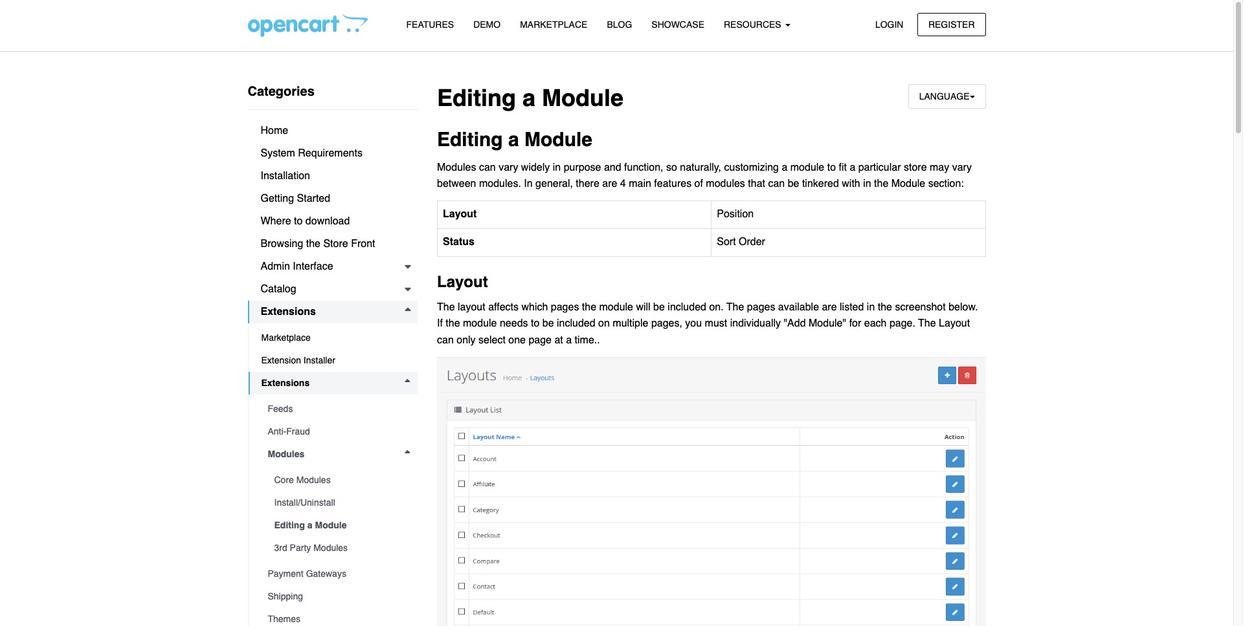 Task type: locate. For each thing, give the bounding box(es) containing it.
showcase link
[[642, 14, 714, 36]]

resources link
[[714, 14, 800, 36]]

payment gateways link
[[255, 563, 418, 586]]

be right will
[[653, 302, 665, 313]]

front
[[351, 238, 375, 250]]

module inside modules can vary widely in purpose and function, so naturally, customizing a module to fit a particular store may vary between modules. in general, there are 4 main features of modules that can be tinkered with in the module section:
[[790, 162, 824, 173]]

select
[[478, 335, 506, 346]]

that
[[748, 178, 765, 190]]

modules down anti-fraud
[[268, 449, 304, 460]]

2 vertical spatial can
[[437, 335, 454, 346]]

can down "if"
[[437, 335, 454, 346]]

1 horizontal spatial pages
[[747, 302, 775, 313]]

extension installer link
[[248, 350, 418, 372]]

module inside modules can vary widely in purpose and function, so naturally, customizing a module to fit a particular store may vary between modules. in general, there are 4 main features of modules that can be tinkered with in the module section:
[[891, 178, 925, 190]]

layout
[[443, 209, 477, 220], [437, 273, 488, 291], [939, 318, 970, 330]]

one
[[508, 335, 526, 346]]

1 horizontal spatial the
[[726, 302, 744, 313]]

vary up modules.
[[499, 162, 518, 173]]

login
[[875, 19, 903, 29]]

0 horizontal spatial be
[[542, 318, 554, 330]]

1 vertical spatial module
[[599, 302, 633, 313]]

vary right may
[[952, 162, 972, 173]]

will
[[636, 302, 650, 313]]

0 vertical spatial extensions
[[261, 306, 316, 318]]

to right where
[[294, 216, 303, 227]]

extension installer
[[261, 355, 335, 366]]

0 horizontal spatial vary
[[499, 162, 518, 173]]

the down screenshot
[[918, 318, 936, 330]]

in up each
[[867, 302, 875, 313]]

layout down 'below.'
[[939, 318, 970, 330]]

1 horizontal spatial marketplace
[[520, 19, 587, 30]]

system
[[261, 148, 295, 159]]

2 vary from the left
[[952, 162, 972, 173]]

extensions down extension
[[261, 378, 310, 388]]

0 horizontal spatial pages
[[551, 302, 579, 313]]

2 vertical spatial in
[[867, 302, 875, 313]]

1 horizontal spatial included
[[668, 302, 706, 313]]

multiple
[[613, 318, 648, 330]]

can right that
[[768, 178, 785, 190]]

2 horizontal spatial to
[[827, 162, 836, 173]]

you
[[685, 318, 702, 330]]

0 vertical spatial are
[[602, 178, 617, 190]]

extensions
[[261, 306, 316, 318], [261, 378, 310, 388]]

can up modules.
[[479, 162, 496, 173]]

are left the 4
[[602, 178, 617, 190]]

2 vertical spatial to
[[531, 318, 540, 330]]

install/uninstall
[[274, 498, 335, 508]]

installer
[[304, 355, 335, 366]]

editing inside "link"
[[274, 521, 305, 531]]

0 horizontal spatial marketplace
[[261, 333, 311, 343]]

2 vertical spatial layout
[[939, 318, 970, 330]]

the down particular
[[874, 178, 888, 190]]

to down which
[[531, 318, 540, 330]]

2 horizontal spatial be
[[788, 178, 799, 190]]

0 vertical spatial editing a module
[[437, 85, 623, 111]]

1 horizontal spatial are
[[822, 302, 837, 313]]

3rd
[[274, 543, 287, 554]]

in up general,
[[553, 162, 561, 173]]

marketplace link
[[510, 14, 597, 36], [248, 327, 418, 350]]

1 vertical spatial marketplace
[[261, 333, 311, 343]]

layout up the layout
[[437, 273, 488, 291]]

marketplace for the top marketplace link
[[520, 19, 587, 30]]

included up you on the right bottom of page
[[668, 302, 706, 313]]

tinkered
[[802, 178, 839, 190]]

page
[[529, 335, 552, 346]]

0 vertical spatial in
[[553, 162, 561, 173]]

0 horizontal spatial are
[[602, 178, 617, 190]]

interface
[[293, 261, 333, 273]]

layout inside the layout affects which pages the module will be included on. the pages available are listed in the screenshot below. if the module needs to be included on multiple pages, you must individually "add module" for each page. the layout can only select one page at a time..
[[939, 318, 970, 330]]

1 vertical spatial editing
[[437, 128, 503, 151]]

modules inside 3rd party modules link
[[313, 543, 348, 554]]

themes link
[[255, 609, 418, 627]]

marketplace
[[520, 19, 587, 30], [261, 333, 311, 343]]

2 vertical spatial module
[[463, 318, 497, 330]]

0 vertical spatial to
[[827, 162, 836, 173]]

login link
[[864, 13, 914, 36]]

home
[[261, 125, 288, 137]]

extensions link down admin interface link
[[248, 301, 418, 324]]

0 vertical spatial marketplace
[[520, 19, 587, 30]]

payment gateways
[[268, 569, 346, 579]]

editing a module
[[437, 85, 623, 111], [437, 128, 592, 151], [274, 521, 347, 531]]

modules inside modules link
[[268, 449, 304, 460]]

are up module"
[[822, 302, 837, 313]]

1 horizontal spatial to
[[531, 318, 540, 330]]

time..
[[575, 335, 600, 346]]

a inside the layout affects which pages the module will be included on. the pages available are listed in the screenshot below. if the module needs to be included on multiple pages, you must individually "add module" for each page. the layout can only select one page at a time..
[[566, 335, 572, 346]]

admin interface
[[261, 261, 333, 273]]

extensions down the catalog
[[261, 306, 316, 318]]

0 horizontal spatial marketplace link
[[248, 327, 418, 350]]

1 vertical spatial are
[[822, 302, 837, 313]]

be inside modules can vary widely in purpose and function, so naturally, customizing a module to fit a particular store may vary between modules. in general, there are 4 main features of modules that can be tinkered with in the module section:
[[788, 178, 799, 190]]

1 horizontal spatial vary
[[952, 162, 972, 173]]

installation
[[261, 170, 310, 182]]

requirements
[[298, 148, 362, 159]]

1 vertical spatial extensions link
[[248, 372, 418, 395]]

2 horizontal spatial module
[[790, 162, 824, 173]]

1 vertical spatial be
[[653, 302, 665, 313]]

installation link
[[248, 165, 418, 188]]

0 horizontal spatial can
[[437, 335, 454, 346]]

are
[[602, 178, 617, 190], [822, 302, 837, 313]]

below.
[[949, 302, 978, 313]]

0 vertical spatial be
[[788, 178, 799, 190]]

2 horizontal spatial can
[[768, 178, 785, 190]]

section:
[[928, 178, 964, 190]]

admin interface link
[[248, 256, 418, 278]]

at
[[554, 335, 563, 346]]

between
[[437, 178, 476, 190]]

position
[[717, 209, 754, 220]]

anti-fraud link
[[255, 421, 418, 443]]

the up "if"
[[437, 302, 455, 313]]

0 vertical spatial can
[[479, 162, 496, 173]]

1 vertical spatial included
[[557, 318, 595, 330]]

2 vertical spatial editing
[[274, 521, 305, 531]]

available
[[778, 302, 819, 313]]

0 vertical spatial extensions link
[[248, 301, 418, 324]]

1 vertical spatial extensions
[[261, 378, 310, 388]]

in
[[553, 162, 561, 173], [863, 178, 871, 190], [867, 302, 875, 313]]

included up time.. at the bottom left of the page
[[557, 318, 595, 330]]

catalog link
[[248, 278, 418, 301]]

are inside modules can vary widely in purpose and function, so naturally, customizing a module to fit a particular store may vary between modules. in general, there are 4 main features of modules that can be tinkered with in the module section:
[[602, 178, 617, 190]]

to left fit
[[827, 162, 836, 173]]

in
[[524, 178, 533, 190]]

3rd party modules link
[[261, 537, 418, 560]]

be
[[788, 178, 799, 190], [653, 302, 665, 313], [542, 318, 554, 330]]

feeds link
[[255, 398, 418, 421]]

be up page
[[542, 318, 554, 330]]

the left store
[[306, 238, 320, 250]]

modules down editing a module "link"
[[313, 543, 348, 554]]

module
[[790, 162, 824, 173], [599, 302, 633, 313], [463, 318, 497, 330]]

register
[[928, 19, 975, 29]]

sort order
[[717, 236, 765, 248]]

layout up status
[[443, 209, 477, 220]]

1 vertical spatial to
[[294, 216, 303, 227]]

main
[[629, 178, 651, 190]]

1 vary from the left
[[499, 162, 518, 173]]

module
[[542, 85, 623, 111], [524, 128, 592, 151], [891, 178, 925, 190], [315, 521, 347, 531]]

2 horizontal spatial the
[[918, 318, 936, 330]]

1 vertical spatial in
[[863, 178, 871, 190]]

layout - list image
[[437, 357, 986, 627]]

listed
[[840, 302, 864, 313]]

install/uninstall link
[[261, 492, 418, 515]]

the right on.
[[726, 302, 744, 313]]

1 horizontal spatial module
[[599, 302, 633, 313]]

payment
[[268, 569, 303, 579]]

1 horizontal spatial can
[[479, 162, 496, 173]]

extensions link up feeds link
[[248, 372, 418, 395]]

modules up between
[[437, 162, 476, 173]]

0 vertical spatial module
[[790, 162, 824, 173]]

marketplace for the bottom marketplace link
[[261, 333, 311, 343]]

in right "with"
[[863, 178, 871, 190]]

register link
[[917, 13, 986, 36]]

1 horizontal spatial marketplace link
[[510, 14, 597, 36]]

to inside the layout affects which pages the module will be included on. the pages available are listed in the screenshot below. if the module needs to be included on multiple pages, you must individually "add module" for each page. the layout can only select one page at a time..
[[531, 318, 540, 330]]

blog
[[607, 19, 632, 30]]

pages up individually
[[747, 302, 775, 313]]

0 vertical spatial editing
[[437, 85, 516, 111]]

module up tinkered
[[790, 162, 824, 173]]

and
[[604, 162, 621, 173]]

status
[[443, 236, 474, 248]]

modules up install/uninstall
[[296, 475, 331, 486]]

pages right which
[[551, 302, 579, 313]]

2 vertical spatial editing a module
[[274, 521, 347, 531]]

extensions link
[[248, 301, 418, 324], [248, 372, 418, 395]]

opencart - open source shopping cart solution image
[[248, 14, 367, 37]]

browsing
[[261, 238, 303, 250]]

module up on
[[599, 302, 633, 313]]

browsing the store front link
[[248, 233, 418, 256]]

4
[[620, 178, 626, 190]]

extensions for marketplace
[[261, 306, 316, 318]]

modules.
[[479, 178, 521, 190]]

module down the layout
[[463, 318, 497, 330]]

shipping link
[[255, 586, 418, 609]]

themes
[[268, 614, 300, 625]]

blog link
[[597, 14, 642, 36]]

to inside where to download link
[[294, 216, 303, 227]]

editing a module inside editing a module "link"
[[274, 521, 347, 531]]

editing a module link
[[261, 515, 418, 537]]

0 horizontal spatial to
[[294, 216, 303, 227]]

be left tinkered
[[788, 178, 799, 190]]

the
[[437, 302, 455, 313], [726, 302, 744, 313], [918, 318, 936, 330]]



Task type: describe. For each thing, give the bounding box(es) containing it.
with
[[842, 178, 860, 190]]

only
[[457, 335, 476, 346]]

function,
[[624, 162, 663, 173]]

where
[[261, 216, 291, 227]]

getting started
[[261, 193, 330, 205]]

2 vertical spatial be
[[542, 318, 554, 330]]

core
[[274, 475, 294, 486]]

customizing
[[724, 162, 779, 173]]

the right "if"
[[446, 318, 460, 330]]

party
[[290, 543, 311, 554]]

0 vertical spatial layout
[[443, 209, 477, 220]]

anti-
[[268, 427, 286, 437]]

the up each
[[878, 302, 892, 313]]

can inside the layout affects which pages the module will be included on. the pages available are listed in the screenshot below. if the module needs to be included on multiple pages, you must individually "add module" for each page. the layout can only select one page at a time..
[[437, 335, 454, 346]]

general,
[[535, 178, 573, 190]]

0 horizontal spatial included
[[557, 318, 595, 330]]

resources
[[724, 19, 784, 30]]

store
[[904, 162, 927, 173]]

started
[[297, 193, 330, 205]]

showcase
[[652, 19, 704, 30]]

system requirements link
[[248, 142, 418, 165]]

1 vertical spatial can
[[768, 178, 785, 190]]

fraud
[[286, 427, 310, 437]]

modules inside core modules "link"
[[296, 475, 331, 486]]

in inside the layout affects which pages the module will be included on. the pages available are listed in the screenshot below. if the module needs to be included on multiple pages, you must individually "add module" for each page. the layout can only select one page at a time..
[[867, 302, 875, 313]]

pages,
[[651, 318, 682, 330]]

layout
[[458, 302, 485, 313]]

to inside modules can vary widely in purpose and function, so naturally, customizing a module to fit a particular store may vary between modules. in general, there are 4 main features of modules that can be tinkered with in the module section:
[[827, 162, 836, 173]]

naturally,
[[680, 162, 721, 173]]

store
[[323, 238, 348, 250]]

1 vertical spatial marketplace link
[[248, 327, 418, 350]]

the up time.. at the bottom left of the page
[[582, 302, 596, 313]]

features
[[654, 178, 692, 190]]

feeds
[[268, 404, 293, 414]]

module"
[[809, 318, 846, 330]]

core modules link
[[261, 469, 418, 492]]

0 vertical spatial marketplace link
[[510, 14, 597, 36]]

gateways
[[306, 569, 346, 579]]

shipping
[[268, 592, 303, 602]]

2 pages from the left
[[747, 302, 775, 313]]

purpose
[[564, 162, 601, 173]]

which
[[521, 302, 548, 313]]

each
[[864, 318, 887, 330]]

0 horizontal spatial the
[[437, 302, 455, 313]]

home link
[[248, 120, 418, 142]]

getting
[[261, 193, 294, 205]]

extensions for feeds
[[261, 378, 310, 388]]

1 pages from the left
[[551, 302, 579, 313]]

widely
[[521, 162, 550, 173]]

download
[[305, 216, 350, 227]]

admin
[[261, 261, 290, 273]]

so
[[666, 162, 677, 173]]

if
[[437, 318, 443, 330]]

1 vertical spatial editing a module
[[437, 128, 592, 151]]

of
[[694, 178, 703, 190]]

a inside "link"
[[307, 521, 312, 531]]

0 horizontal spatial module
[[463, 318, 497, 330]]

are inside the layout affects which pages the module will be included on. the pages available are listed in the screenshot below. if the module needs to be included on multiple pages, you must individually "add module" for each page. the layout can only select one page at a time..
[[822, 302, 837, 313]]

getting started link
[[248, 188, 418, 210]]

screenshot
[[895, 302, 946, 313]]

modules link
[[255, 443, 418, 466]]

0 vertical spatial included
[[668, 302, 706, 313]]

browsing the store front
[[261, 238, 375, 250]]

extension
[[261, 355, 301, 366]]

features link
[[397, 14, 464, 36]]

anti-fraud
[[268, 427, 310, 437]]

modules can vary widely in purpose and function, so naturally, customizing a module to fit a particular store may vary between modules. in general, there are 4 main features of modules that can be tinkered with in the module section:
[[437, 162, 972, 190]]

modules inside modules can vary widely in purpose and function, so naturally, customizing a module to fit a particular store may vary between modules. in general, there are 4 main features of modules that can be tinkered with in the module section:
[[437, 162, 476, 173]]

on.
[[709, 302, 724, 313]]

demo
[[473, 19, 501, 30]]

features
[[406, 19, 454, 30]]

system requirements
[[261, 148, 362, 159]]

1 vertical spatial layout
[[437, 273, 488, 291]]

order
[[739, 236, 765, 248]]

the inside modules can vary widely in purpose and function, so naturally, customizing a module to fit a particular store may vary between modules. in general, there are 4 main features of modules that can be tinkered with in the module section:
[[874, 178, 888, 190]]

categories
[[248, 84, 315, 99]]

particular
[[858, 162, 901, 173]]

extensions link for feeds
[[248, 372, 418, 395]]

extensions link for marketplace
[[248, 301, 418, 324]]

affects
[[488, 302, 519, 313]]

there
[[576, 178, 599, 190]]

needs
[[500, 318, 528, 330]]

1 horizontal spatial be
[[653, 302, 665, 313]]

"add
[[784, 318, 806, 330]]

must
[[705, 318, 727, 330]]

module inside editing a module "link"
[[315, 521, 347, 531]]

on
[[598, 318, 610, 330]]

3rd party modules
[[274, 543, 348, 554]]

individually
[[730, 318, 781, 330]]



Task type: vqa. For each thing, say whether or not it's contained in the screenshot.
'Extensions' 'link'
yes



